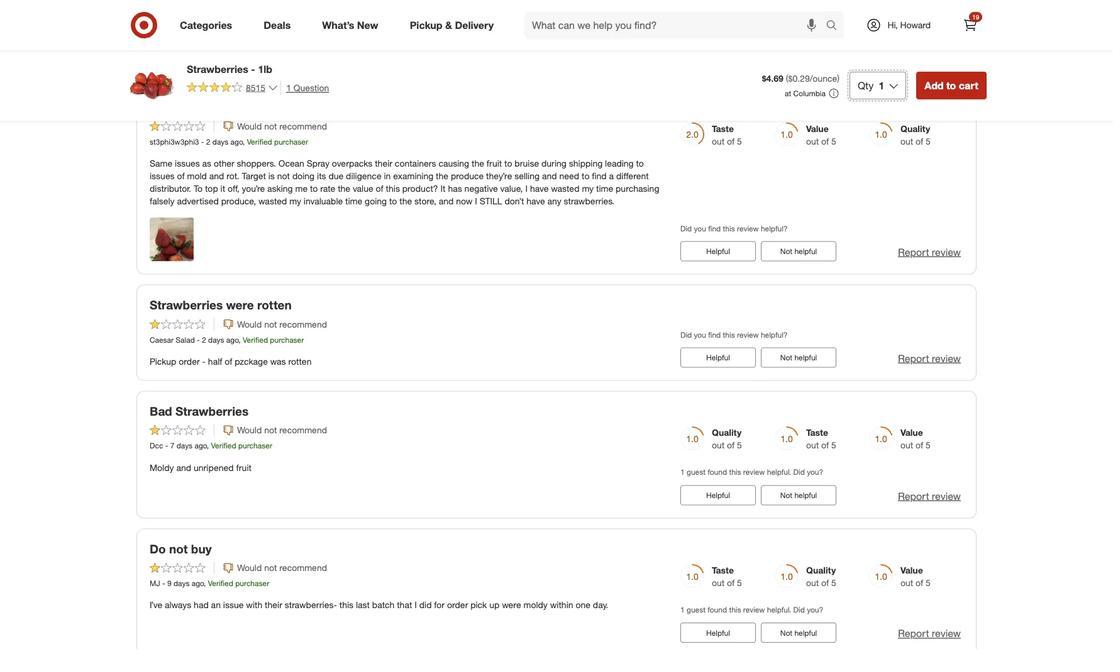 Task type: vqa. For each thing, say whether or not it's contained in the screenshot.
topmost here
no



Task type: describe. For each thing, give the bounding box(es) containing it.
at
[[785, 89, 792, 98]]

selling
[[515, 170, 540, 181]]

strawberries - 1lb
[[187, 63, 272, 75]]

$4.69
[[762, 73, 784, 84]]

With photos checkbox
[[876, 0, 889, 9]]

- right salad
[[197, 335, 200, 344]]

2 vertical spatial quality out of 5
[[807, 565, 837, 589]]

and right moldy at the left bottom
[[176, 462, 191, 473]]

within
[[550, 600, 574, 611]]

0 vertical spatial my
[[582, 183, 594, 194]]

1 horizontal spatial order
[[447, 600, 468, 611]]

found for bad strawberries
[[708, 468, 727, 477]]

and down it
[[439, 195, 454, 206]]

buy
[[191, 542, 212, 556]]

we found 497 matching reviews
[[495, 53, 639, 65]]

2 report from the top
[[898, 352, 930, 365]]

quality
[[150, 100, 190, 114]]

9
[[167, 579, 172, 588]]

0 vertical spatial order
[[179, 356, 200, 367]]

to up they're
[[505, 158, 512, 169]]

helpful for quality control failure.
[[707, 247, 730, 256]]

causing
[[439, 158, 469, 169]]

not helpful for do not buy
[[781, 628, 817, 638]]

verified for quality control failure.
[[247, 137, 272, 146]]

helpful button for do not buy
[[681, 623, 756, 643]]

rot.
[[227, 170, 240, 181]]

it
[[441, 183, 446, 194]]

not helpful for bad strawberries
[[781, 491, 817, 500]]

guest review image 1 of 1, zoom in image
[[150, 217, 194, 261]]

days up half
[[208, 335, 224, 344]]

fruit inside same issues as other shoppers. ocean spray overpacks their containers causing the fruit to bruise during shipping leading to issues of mold and rot. target is not doing its due diligence in examining the produce they're selling and need to find a different distributor. to top it off, you're asking me to rate the value of this product? it has negative value, i have wasted my time purchasing falsely advertised produce, wasted my invaluable time going to the store, and now i still don't have any strawberries.
[[487, 158, 502, 169]]

2 horizontal spatial i
[[526, 183, 528, 194]]

0 horizontal spatial fruit
[[236, 462, 252, 473]]

hi,
[[888, 20, 898, 31]]

i've
[[150, 600, 162, 611]]

recommend for strawberries were rotten
[[280, 319, 327, 330]]

you? for do not buy
[[807, 605, 824, 615]]

you're
[[242, 183, 265, 194]]

unripened
[[194, 462, 234, 473]]

would for do not buy
[[237, 563, 262, 574]]

do not buy
[[150, 542, 212, 556]]

guest for do not buy
[[687, 605, 706, 615]]

last
[[356, 600, 370, 611]]

value inside same issues as other shoppers. ocean spray overpacks their containers causing the fruit to bruise during shipping leading to issues of mold and rot. target is not doing its due diligence in examining the produce they're selling and need to find a different distributor. to top it off, you're asking me to rate the value of this product? it has negative value, i have wasted my time purchasing falsely advertised produce, wasted my invaluable time going to the store, and now i still don't have any strawberries.
[[353, 183, 374, 194]]

report review button for do not buy
[[898, 627, 961, 641]]

during
[[542, 158, 567, 169]]

the down "due"
[[338, 183, 350, 194]]

off,
[[228, 183, 239, 194]]

0 vertical spatial were
[[226, 298, 254, 312]]

moldy and unripened fruit
[[150, 462, 252, 473]]

add to cart
[[925, 79, 979, 92]]

1 vertical spatial issues
[[150, 170, 175, 181]]

issue
[[223, 600, 244, 611]]

verified for do not buy
[[208, 579, 233, 588]]

had
[[194, 600, 209, 611]]

- left half
[[202, 356, 206, 367]]

verified right verified purchases "option"
[[894, 14, 927, 26]]

pickup & delivery
[[410, 19, 494, 31]]

not helpful button for bad strawberries
[[761, 485, 837, 505]]

1 horizontal spatial time
[[596, 183, 614, 194]]

recommend for bad strawberries
[[280, 425, 327, 436]]

$4.69 ( $0.29 /ounce )
[[762, 73, 840, 84]]

any
[[548, 195, 562, 206]]

helpful for do not buy
[[795, 628, 817, 638]]

to up different
[[636, 158, 644, 169]]

cart
[[959, 79, 979, 92]]

categories link
[[169, 11, 248, 39]]

not for do not buy
[[264, 563, 277, 574]]

shoppers.
[[237, 158, 276, 169]]

1 vertical spatial have
[[527, 195, 545, 206]]

a
[[609, 170, 614, 181]]

verified purchases
[[894, 14, 977, 26]]

st3phi3w3phi3
[[150, 137, 199, 146]]

containers
[[395, 158, 436, 169]]

not inside same issues as other shoppers. ocean spray overpacks their containers causing the fruit to bruise during shipping leading to issues of mold and rot. target is not doing its due diligence in examining the produce they're selling and need to find a different distributor. to top it off, you're asking me to rate the value of this product? it has negative value, i have wasted my time purchasing falsely advertised produce, wasted my invaluable time going to the store, and now i still don't have any strawberries.
[[277, 170, 290, 181]]

that
[[397, 600, 412, 611]]

an
[[211, 600, 221, 611]]

search
[[821, 20, 851, 32]]

ago for strawberries
[[195, 441, 207, 451]]

purchaser for quality control failure.
[[274, 137, 308, 146]]

19 link
[[957, 11, 985, 39]]

deals link
[[253, 11, 307, 39]]

report review for do not buy
[[898, 628, 961, 640]]

purchases
[[930, 14, 977, 26]]

value,
[[501, 183, 523, 194]]

shipping
[[569, 158, 603, 169]]

hi, howard
[[888, 20, 931, 31]]

2 helpful from the top
[[795, 353, 817, 362]]

days for control
[[213, 137, 229, 146]]

pickup for pickup order - half of pzckage was rotten
[[150, 356, 176, 367]]

did
[[419, 600, 432, 611]]

1lb
[[258, 63, 272, 75]]

for
[[434, 600, 445, 611]]

image of strawberries - 1lb image
[[126, 60, 177, 111]]

2 report review from the top
[[898, 352, 961, 365]]

matching
[[560, 53, 602, 65]]

with
[[246, 600, 262, 611]]

caesar
[[150, 335, 174, 344]]

moldy
[[524, 600, 548, 611]]

recommend for do not buy
[[280, 563, 327, 574]]

diligence
[[346, 170, 382, 181]]

the up produce
[[472, 158, 484, 169]]

helpful button for quality control failure.
[[681, 241, 756, 261]]

not helpful button for quality control failure.
[[761, 241, 837, 261]]

rate
[[320, 183, 336, 194]]

2 report review button from the top
[[898, 351, 961, 366]]

8515
[[246, 82, 266, 93]]

strawberries-
[[285, 600, 337, 611]]

1 question
[[286, 82, 329, 93]]

overpacks
[[332, 158, 373, 169]]

what's
[[322, 19, 354, 31]]

497
[[541, 53, 557, 65]]

8515 link
[[187, 81, 278, 96]]

1 vertical spatial taste out of 5
[[807, 427, 837, 451]]

product?
[[403, 183, 438, 194]]

0 vertical spatial issues
[[175, 158, 200, 169]]

1 vertical spatial wasted
[[259, 195, 287, 206]]

not for bad strawberries
[[264, 425, 277, 436]]

helpful button for bad strawberries
[[681, 485, 756, 505]]

top
[[205, 183, 218, 194]]

value out of 5 for do not buy
[[901, 565, 931, 589]]

did you find this review helpful? for out of 5
[[681, 224, 788, 233]]

to down shipping
[[582, 170, 590, 181]]

and up top
[[209, 170, 224, 181]]

bruise
[[515, 158, 539, 169]]

/ounce
[[810, 73, 837, 84]]

same issues as other shoppers. ocean spray overpacks their containers causing the fruit to bruise during shipping leading to issues of mold and rot. target is not doing its due diligence in examining the produce they're selling and need to find a different distributor. to top it off, you're asking me to rate the value of this product? it has negative value, i have wasted my time purchasing falsely advertised produce, wasted my invaluable time going to the store, and now i still don't have any strawberries.
[[150, 158, 660, 206]]

, for control
[[243, 137, 245, 146]]

report review for quality control failure.
[[898, 246, 961, 258]]

you for out of 5
[[694, 224, 706, 233]]

taste out of 5 for quality control failure.
[[712, 123, 742, 147]]

strawberries.
[[564, 195, 615, 206]]

reviews
[[605, 53, 639, 65]]

not for bad strawberries
[[781, 491, 793, 500]]

2 helpful button from the top
[[681, 348, 756, 368]]

distributor.
[[150, 183, 191, 194]]

0 vertical spatial found
[[512, 53, 538, 65]]

1 horizontal spatial quality
[[807, 565, 836, 576]]

day.
[[593, 600, 609, 611]]

salad
[[176, 335, 195, 344]]

, up pickup order - half of pzckage was rotten
[[239, 335, 241, 344]]

strawberries for strawberries were rotten
[[150, 298, 223, 312]]

find for would not recommend
[[709, 330, 721, 339]]

negative
[[465, 183, 498, 194]]

purchaser for do not buy
[[235, 579, 269, 588]]

not for strawberries were rotten
[[264, 319, 277, 330]]

this inside same issues as other shoppers. ocean spray overpacks their containers causing the fruit to bruise during shipping leading to issues of mold and rot. target is not doing its due diligence in examining the produce they're selling and need to find a different distributor. to top it off, you're asking me to rate the value of this product? it has negative value, i have wasted my time purchasing falsely advertised produce, wasted my invaluable time going to the store, and now i still don't have any strawberries.
[[386, 183, 400, 194]]

&
[[445, 19, 452, 31]]

$0.29
[[789, 73, 810, 84]]

pickup order - half of pzckage was rotten
[[150, 356, 312, 367]]

leading
[[605, 158, 634, 169]]

what's new link
[[312, 11, 394, 39]]

taste for failure.
[[712, 123, 734, 134]]

don't
[[505, 195, 524, 206]]

asking
[[267, 183, 293, 194]]

they're
[[486, 170, 512, 181]]

report review button for bad strawberries
[[898, 489, 961, 503]]

the up it
[[436, 170, 449, 181]]

report review for bad strawberries
[[898, 490, 961, 502]]

to
[[194, 183, 203, 194]]

qty
[[858, 79, 874, 92]]

0 vertical spatial quality
[[901, 123, 931, 134]]

taste out of 5 for do not buy
[[712, 565, 742, 589]]



Task type: locate. For each thing, give the bounding box(es) containing it.
0 vertical spatial their
[[375, 158, 393, 169]]

advertised
[[177, 195, 219, 206]]

helpful button
[[681, 241, 756, 261], [681, 348, 756, 368], [681, 485, 756, 505], [681, 623, 756, 643]]

half
[[208, 356, 222, 367]]

not for quality control failure.
[[781, 247, 793, 256]]

3 report from the top
[[898, 490, 930, 502]]

purchasing
[[616, 183, 660, 194]]

0 vertical spatial have
[[530, 183, 549, 194]]

4 report from the top
[[898, 628, 930, 640]]

search button
[[821, 11, 851, 42]]

due
[[329, 170, 344, 181]]

2 not from the top
[[781, 353, 793, 362]]

1 horizontal spatial my
[[582, 183, 594, 194]]

have
[[530, 183, 549, 194], [527, 195, 545, 206]]

1
[[879, 79, 885, 92], [286, 82, 291, 93], [681, 468, 685, 477], [681, 605, 685, 615]]

1 vertical spatial their
[[265, 600, 282, 611]]

1 helpful. from the top
[[767, 468, 792, 477]]

pickup
[[410, 19, 443, 31], [150, 356, 176, 367]]

4 helpful button from the top
[[681, 623, 756, 643]]

4 not helpful button from the top
[[761, 623, 837, 643]]

3 not helpful button from the top
[[761, 485, 837, 505]]

fruit
[[487, 158, 502, 169], [236, 462, 252, 473]]

report for do not buy
[[898, 628, 930, 640]]

guest
[[687, 468, 706, 477], [687, 605, 706, 615]]

strawberries up salad
[[150, 298, 223, 312]]

deals
[[264, 19, 291, 31]]

to right the me
[[310, 183, 318, 194]]

would not recommend
[[237, 120, 327, 131], [237, 319, 327, 330], [237, 425, 327, 436], [237, 563, 327, 574]]

2 right salad
[[202, 335, 206, 344]]

4 would from the top
[[237, 563, 262, 574]]

days right the 9
[[174, 579, 190, 588]]

4 report review button from the top
[[898, 627, 961, 641]]

we
[[495, 53, 509, 65]]

order right for
[[447, 600, 468, 611]]

ago for control
[[231, 137, 243, 146]]

issues
[[175, 158, 200, 169], [150, 170, 175, 181]]

1 report review from the top
[[898, 246, 961, 258]]

3 would not recommend from the top
[[237, 425, 327, 436]]

2 vertical spatial i
[[415, 600, 417, 611]]

would up caesar salad - 2 days ago , verified purchaser
[[237, 319, 262, 330]]

report review button for quality control failure.
[[898, 245, 961, 259]]

need
[[560, 170, 580, 181]]

4 helpful from the top
[[795, 628, 817, 638]]

wasted down "need"
[[551, 183, 580, 194]]

value out of 5
[[807, 123, 837, 147], [901, 427, 931, 451], [901, 565, 931, 589]]

would for quality control failure.
[[237, 120, 262, 131]]

strawberries for strawberries - 1lb
[[187, 63, 248, 75]]

in
[[384, 170, 391, 181]]

would not recommend for quality control failure.
[[237, 120, 327, 131]]

my
[[582, 183, 594, 194], [290, 195, 301, 206]]

one
[[576, 600, 591, 611]]

ago
[[231, 137, 243, 146], [226, 335, 239, 344], [195, 441, 207, 451], [192, 579, 204, 588]]

1 vertical spatial strawberries
[[150, 298, 223, 312]]

2 1 guest found this review helpful. did you? from the top
[[681, 605, 824, 615]]

1 guest from the top
[[687, 468, 706, 477]]

2 not helpful button from the top
[[761, 348, 837, 368]]

2 did you find this review helpful? from the top
[[681, 330, 788, 339]]

0 horizontal spatial pickup
[[150, 356, 176, 367]]

control
[[193, 100, 236, 114]]

invaluable
[[304, 195, 343, 206]]

, up had
[[204, 579, 206, 588]]

2 would from the top
[[237, 319, 262, 330]]

0 horizontal spatial quality
[[712, 427, 742, 438]]

1 vertical spatial time
[[345, 195, 363, 206]]

2 vertical spatial taste out of 5
[[712, 565, 742, 589]]

1 vertical spatial helpful?
[[761, 330, 788, 339]]

0 vertical spatial wasted
[[551, 183, 580, 194]]

2 recommend from the top
[[280, 319, 327, 330]]

, for strawberries
[[207, 441, 209, 451]]

helpful. for bad strawberries
[[767, 468, 792, 477]]

1 guest found this review helpful. did you?
[[681, 468, 824, 477], [681, 605, 824, 615]]

0 vertical spatial strawberries
[[187, 63, 248, 75]]

1 horizontal spatial fruit
[[487, 158, 502, 169]]

quality out of 5
[[901, 123, 931, 147], [712, 427, 742, 451], [807, 565, 837, 589]]

ago up pickup order - half of pzckage was rotten
[[226, 335, 239, 344]]

1 helpful from the top
[[795, 247, 817, 256]]

3 not from the top
[[781, 491, 793, 500]]

0 vertical spatial guest
[[687, 468, 706, 477]]

3 would from the top
[[237, 425, 262, 436]]

helpful for bad strawberries
[[795, 491, 817, 500]]

report review button
[[898, 245, 961, 259], [898, 351, 961, 366], [898, 489, 961, 503], [898, 627, 961, 641]]

1 vertical spatial you?
[[807, 605, 824, 615]]

1 horizontal spatial wasted
[[551, 183, 580, 194]]

2 helpful from the top
[[707, 353, 730, 362]]

not
[[264, 120, 277, 131], [277, 170, 290, 181], [264, 319, 277, 330], [264, 425, 277, 436], [169, 542, 188, 556], [264, 563, 277, 574]]

-
[[251, 63, 255, 75], [201, 137, 204, 146], [197, 335, 200, 344], [202, 356, 206, 367], [165, 441, 168, 451], [162, 579, 165, 588]]

1 not from the top
[[781, 247, 793, 256]]

order
[[179, 356, 200, 367], [447, 600, 468, 611]]

purchaser up moldy and unripened fruit
[[238, 441, 272, 451]]

, up shoppers.
[[243, 137, 245, 146]]

, for not
[[204, 579, 206, 588]]

wasted
[[551, 183, 580, 194], [259, 195, 287, 206]]

pick
[[471, 600, 487, 611]]

2 not helpful from the top
[[781, 353, 817, 362]]

issues down same
[[150, 170, 175, 181]]

my down the me
[[290, 195, 301, 206]]

2 you from the top
[[694, 330, 706, 339]]

time down a
[[596, 183, 614, 194]]

1 vertical spatial quality
[[712, 427, 742, 438]]

you? for bad strawberries
[[807, 468, 824, 477]]

0 vertical spatial pickup
[[410, 19, 443, 31]]

pickup left &
[[410, 19, 443, 31]]

2 you? from the top
[[807, 605, 824, 615]]

days
[[213, 137, 229, 146], [208, 335, 224, 344], [177, 441, 193, 451], [174, 579, 190, 588]]

order down salad
[[179, 356, 200, 367]]

1 you? from the top
[[807, 468, 824, 477]]

value out of 5 for bad strawberries
[[901, 427, 931, 451]]

i left did in the bottom of the page
[[415, 600, 417, 611]]

strawberries up the 8515 link
[[187, 63, 248, 75]]

- for 7
[[165, 441, 168, 451]]

1 vertical spatial quality out of 5
[[712, 427, 742, 451]]

1 vertical spatial you
[[694, 330, 706, 339]]

purchaser up with
[[235, 579, 269, 588]]

2 helpful? from the top
[[761, 330, 788, 339]]

4 report review from the top
[[898, 628, 961, 640]]

did you find this review helpful? for would not recommend
[[681, 330, 788, 339]]

ocean
[[279, 158, 304, 169]]

- for 9
[[162, 579, 165, 588]]

0 vertical spatial 1 guest found this review helpful. did you?
[[681, 468, 824, 477]]

- left 1lb
[[251, 63, 255, 75]]

batch
[[372, 600, 395, 611]]

- left the 9
[[162, 579, 165, 588]]

- up as
[[201, 137, 204, 146]]

5
[[737, 136, 742, 147], [832, 136, 837, 147], [926, 136, 931, 147], [737, 440, 742, 451], [832, 440, 837, 451], [926, 440, 931, 451], [737, 578, 742, 589], [832, 578, 837, 589], [926, 578, 931, 589]]

have down selling
[[530, 183, 549, 194]]

1 vertical spatial were
[[502, 600, 521, 611]]

different
[[617, 170, 649, 181]]

rotten right was
[[288, 356, 312, 367]]

2 would not recommend from the top
[[237, 319, 327, 330]]

1 vertical spatial 1 guest found this review helpful. did you?
[[681, 605, 824, 615]]

and down during
[[542, 170, 557, 181]]

1 guest found this review helpful. did you? for bad strawberries
[[681, 468, 824, 477]]

wasted down asking
[[259, 195, 287, 206]]

fruit up they're
[[487, 158, 502, 169]]

0 vertical spatial rotten
[[257, 298, 292, 312]]

now
[[456, 195, 473, 206]]

helpful? for out of 5
[[761, 224, 788, 233]]

0 vertical spatial taste
[[712, 123, 734, 134]]

(
[[786, 73, 789, 84]]

1 vertical spatial pickup
[[150, 356, 176, 367]]

0 vertical spatial i
[[526, 183, 528, 194]]

0 horizontal spatial i
[[415, 600, 417, 611]]

0 horizontal spatial order
[[179, 356, 200, 367]]

were up caesar salad - 2 days ago , verified purchaser
[[226, 298, 254, 312]]

0 horizontal spatial time
[[345, 195, 363, 206]]

Verified purchases checkbox
[[876, 13, 889, 26]]

the down product?
[[400, 195, 412, 206]]

4 would not recommend from the top
[[237, 563, 327, 574]]

would for bad strawberries
[[237, 425, 262, 436]]

0 horizontal spatial their
[[265, 600, 282, 611]]

helpful. for do not buy
[[767, 605, 792, 615]]

0 horizontal spatial quality out of 5
[[712, 427, 742, 451]]

1 not helpful from the top
[[781, 247, 817, 256]]

0 vertical spatial helpful?
[[761, 224, 788, 233]]

3 recommend from the top
[[280, 425, 327, 436]]

not for quality control failure.
[[264, 120, 277, 131]]

recommend
[[280, 120, 327, 131], [280, 319, 327, 330], [280, 425, 327, 436], [280, 563, 327, 574]]

helpful for bad strawberries
[[707, 491, 730, 500]]

would down failure.
[[237, 120, 262, 131]]

their up in
[[375, 158, 393, 169]]

2 vertical spatial taste
[[712, 565, 734, 576]]

strawberries
[[187, 63, 248, 75], [150, 298, 223, 312], [176, 404, 249, 419]]

helpful
[[707, 247, 730, 256], [707, 353, 730, 362], [707, 491, 730, 500], [707, 628, 730, 638]]

not helpful button
[[761, 241, 837, 261], [761, 348, 837, 368], [761, 485, 837, 505], [761, 623, 837, 643]]

were right up
[[502, 600, 521, 611]]

verified up the 'unripened'
[[211, 441, 236, 451]]

to right add
[[947, 79, 957, 92]]

4 helpful from the top
[[707, 628, 730, 638]]

1 vertical spatial order
[[447, 600, 468, 611]]

pickup for pickup & delivery
[[410, 19, 443, 31]]

0 vertical spatial time
[[596, 183, 614, 194]]

would up with
[[237, 563, 262, 574]]

verified up shoppers.
[[247, 137, 272, 146]]

1 1 guest found this review helpful. did you? from the top
[[681, 468, 824, 477]]

1 horizontal spatial quality out of 5
[[807, 565, 837, 589]]

did you find this review helpful?
[[681, 224, 788, 233], [681, 330, 788, 339]]

their right with
[[265, 600, 282, 611]]

1 vertical spatial helpful.
[[767, 605, 792, 615]]

4 recommend from the top
[[280, 563, 327, 574]]

helpful for do not buy
[[707, 628, 730, 638]]

, up the 'unripened'
[[207, 441, 209, 451]]

days right "7" on the left of page
[[177, 441, 193, 451]]

)
[[837, 73, 840, 84]]

were
[[226, 298, 254, 312], [502, 600, 521, 611]]

1 horizontal spatial issues
[[175, 158, 200, 169]]

you
[[694, 224, 706, 233], [694, 330, 706, 339]]

helpful for quality control failure.
[[795, 247, 817, 256]]

2 vertical spatial strawberries
[[176, 404, 249, 419]]

What can we help you find? suggestions appear below search field
[[525, 11, 829, 39]]

- left "7" on the left of page
[[165, 441, 168, 451]]

19
[[973, 13, 980, 21]]

have left any
[[527, 195, 545, 206]]

1 did you find this review helpful? from the top
[[681, 224, 788, 233]]

rotten up was
[[257, 298, 292, 312]]

would not recommend for do not buy
[[237, 563, 327, 574]]

2 helpful. from the top
[[767, 605, 792, 615]]

store,
[[415, 195, 437, 206]]

1 horizontal spatial i
[[475, 195, 477, 206]]

columbia
[[794, 89, 826, 98]]

1 horizontal spatial were
[[502, 600, 521, 611]]

2 vertical spatial find
[[709, 330, 721, 339]]

bad strawberries
[[150, 404, 249, 419]]

1 would from the top
[[237, 120, 262, 131]]

1 you from the top
[[694, 224, 706, 233]]

recommend for quality control failure.
[[280, 120, 327, 131]]

2 horizontal spatial quality
[[901, 123, 931, 134]]

2 guest from the top
[[687, 605, 706, 615]]

3 not helpful from the top
[[781, 491, 817, 500]]

3 report review from the top
[[898, 490, 961, 502]]

examining
[[393, 170, 434, 181]]

0 vertical spatial fruit
[[487, 158, 502, 169]]

- for 1lb
[[251, 63, 255, 75]]

0 vertical spatial helpful.
[[767, 468, 792, 477]]

3 helpful from the top
[[707, 491, 730, 500]]

ago up moldy and unripened fruit
[[195, 441, 207, 451]]

1 vertical spatial fruit
[[236, 462, 252, 473]]

find for out of 5
[[709, 224, 721, 233]]

review
[[737, 224, 759, 233], [932, 246, 961, 258], [737, 330, 759, 339], [932, 352, 961, 365], [744, 468, 765, 477], [932, 490, 961, 502], [744, 605, 765, 615], [932, 628, 961, 640]]

0 vertical spatial you
[[694, 224, 706, 233]]

1 recommend from the top
[[280, 120, 327, 131]]

0 vertical spatial 2
[[206, 137, 210, 146]]

days for strawberries
[[177, 441, 193, 451]]

quality control failure.
[[150, 100, 278, 114]]

issues up mold
[[175, 158, 200, 169]]

2 horizontal spatial quality out of 5
[[901, 123, 931, 147]]

not for do not buy
[[781, 628, 793, 638]]

1 report review button from the top
[[898, 245, 961, 259]]

add to cart button
[[917, 72, 987, 99]]

0 vertical spatial find
[[592, 170, 607, 181]]

3 report review button from the top
[[898, 489, 961, 503]]

1 helpful from the top
[[707, 247, 730, 256]]

would not recommend for bad strawberries
[[237, 425, 327, 436]]

verified for bad strawberries
[[211, 441, 236, 451]]

would not recommend for strawberries were rotten
[[237, 319, 327, 330]]

pickup down caesar
[[150, 356, 176, 367]]

taste out of 5
[[712, 123, 742, 147], [807, 427, 837, 451], [712, 565, 742, 589]]

2 vertical spatial found
[[708, 605, 727, 615]]

2 vertical spatial value out of 5
[[901, 565, 931, 589]]

4 not from the top
[[781, 628, 793, 638]]

1 report from the top
[[898, 246, 930, 258]]

2 up as
[[206, 137, 210, 146]]

i right now
[[475, 195, 477, 206]]

3 helpful from the top
[[795, 491, 817, 500]]

their
[[375, 158, 393, 169], [265, 600, 282, 611]]

1 vertical spatial i
[[475, 195, 477, 206]]

0 vertical spatial quality out of 5
[[901, 123, 931, 147]]

helpful
[[795, 247, 817, 256], [795, 353, 817, 362], [795, 491, 817, 500], [795, 628, 817, 638]]

1 horizontal spatial pickup
[[410, 19, 443, 31]]

fruit right the 'unripened'
[[236, 462, 252, 473]]

0 vertical spatial you?
[[807, 468, 824, 477]]

caesar salad - 2 days ago , verified purchaser
[[150, 335, 304, 344]]

days for not
[[174, 579, 190, 588]]

2 vertical spatial quality
[[807, 565, 836, 576]]

1 vertical spatial did you find this review helpful?
[[681, 330, 788, 339]]

purchaser for bad strawberries
[[238, 441, 272, 451]]

i've always had an issue with their strawberries- this last batch that i did for order pick up were moldy within one day.
[[150, 600, 609, 611]]

0 horizontal spatial issues
[[150, 170, 175, 181]]

their inside same issues as other shoppers. ocean spray overpacks their containers causing the fruit to bruise during shipping leading to issues of mold and rot. target is not doing its due diligence in examining the produce they're selling and need to find a different distributor. to top it off, you're asking me to rate the value of this product? it has negative value, i have wasted my time purchasing falsely advertised produce, wasted my invaluable time going to the store, and now i still don't have any strawberries.
[[375, 158, 393, 169]]

i down selling
[[526, 183, 528, 194]]

1 vertical spatial found
[[708, 468, 727, 477]]

time
[[596, 183, 614, 194], [345, 195, 363, 206]]

report for bad strawberries
[[898, 490, 930, 502]]

to inside button
[[947, 79, 957, 92]]

ago up had
[[192, 579, 204, 588]]

ago for not
[[192, 579, 204, 588]]

4 not helpful from the top
[[781, 628, 817, 638]]

found for do not buy
[[708, 605, 727, 615]]

1 not helpful button from the top
[[761, 241, 837, 261]]

days up other
[[213, 137, 229, 146]]

report
[[898, 246, 930, 258], [898, 352, 930, 365], [898, 490, 930, 502], [898, 628, 930, 640]]

1 vertical spatial guest
[[687, 605, 706, 615]]

1 vertical spatial taste
[[807, 427, 829, 438]]

report for quality control failure.
[[898, 246, 930, 258]]

always
[[165, 600, 191, 611]]

my up the strawberries.
[[582, 183, 594, 194]]

do
[[150, 542, 166, 556]]

0 vertical spatial value out of 5
[[807, 123, 837, 147]]

purchaser up was
[[270, 335, 304, 344]]

not helpful for quality control failure.
[[781, 247, 817, 256]]

to right going
[[389, 195, 397, 206]]

as
[[202, 158, 211, 169]]

0 horizontal spatial wasted
[[259, 195, 287, 206]]

purchaser up 'ocean'
[[274, 137, 308, 146]]

strawberries up "dcc - 7 days ago , verified purchaser"
[[176, 404, 249, 419]]

1 helpful button from the top
[[681, 241, 756, 261]]

helpful? for would not recommend
[[761, 330, 788, 339]]

time left going
[[345, 195, 363, 206]]

1 guest found this review helpful. did you? for do not buy
[[681, 605, 824, 615]]

0 horizontal spatial my
[[290, 195, 301, 206]]

not helpful button for do not buy
[[761, 623, 837, 643]]

not
[[781, 247, 793, 256], [781, 353, 793, 362], [781, 491, 793, 500], [781, 628, 793, 638]]

1 vertical spatial 2
[[202, 335, 206, 344]]

helpful.
[[767, 468, 792, 477], [767, 605, 792, 615]]

1 vertical spatial my
[[290, 195, 301, 206]]

taste for buy
[[712, 565, 734, 576]]

purchaser
[[274, 137, 308, 146], [270, 335, 304, 344], [238, 441, 272, 451], [235, 579, 269, 588]]

verified up pzckage
[[243, 335, 268, 344]]

you for would not recommend
[[694, 330, 706, 339]]

produce
[[451, 170, 484, 181]]

0 horizontal spatial were
[[226, 298, 254, 312]]

0 vertical spatial did you find this review helpful?
[[681, 224, 788, 233]]

would for strawberries were rotten
[[237, 319, 262, 330]]

0 vertical spatial taste out of 5
[[712, 123, 742, 147]]

1 vertical spatial value out of 5
[[901, 427, 931, 451]]

was
[[270, 356, 286, 367]]

1 would not recommend from the top
[[237, 120, 327, 131]]

1 helpful? from the top
[[761, 224, 788, 233]]

- for 2
[[201, 137, 204, 146]]

ago up other
[[231, 137, 243, 146]]

3 helpful button from the top
[[681, 485, 756, 505]]

verified up 'an'
[[208, 579, 233, 588]]

guest for bad strawberries
[[687, 468, 706, 477]]

you?
[[807, 468, 824, 477], [807, 605, 824, 615]]

would up "dcc - 7 days ago , verified purchaser"
[[237, 425, 262, 436]]

find inside same issues as other shoppers. ocean spray overpacks their containers causing the fruit to bruise during shipping leading to issues of mold and rot. target is not doing its due diligence in examining the produce they're selling and need to find a different distributor. to top it off, you're asking me to rate the value of this product? it has negative value, i have wasted my time purchasing falsely advertised produce, wasted my invaluable time going to the store, and now i still don't have any strawberries.
[[592, 170, 607, 181]]

pzckage
[[235, 356, 268, 367]]

spray
[[307, 158, 330, 169]]

at columbia
[[785, 89, 826, 98]]

1 vertical spatial find
[[709, 224, 721, 233]]

1 vertical spatial rotten
[[288, 356, 312, 367]]

1 horizontal spatial their
[[375, 158, 393, 169]]

dcc
[[150, 441, 163, 451]]



